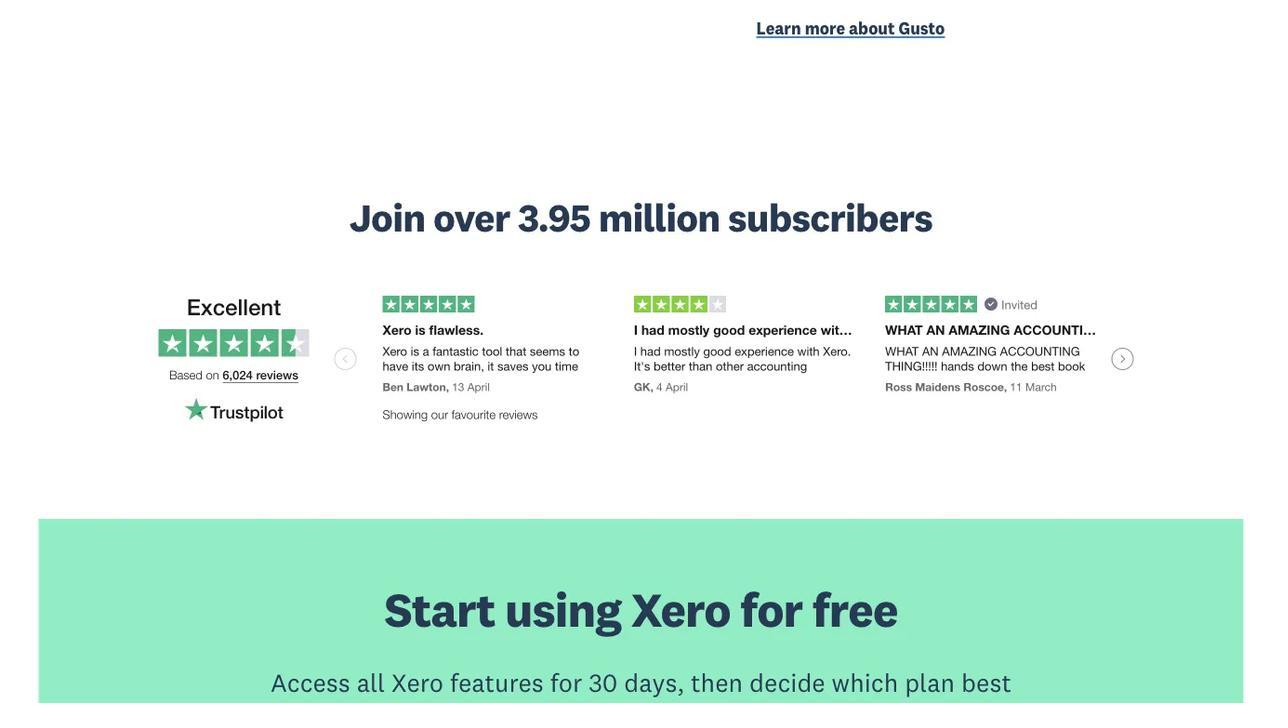 Task type: describe. For each thing, give the bounding box(es) containing it.
all
[[357, 667, 385, 699]]

30
[[589, 667, 618, 699]]

your
[[590, 697, 641, 703]]

business.
[[647, 697, 754, 703]]

xero for features
[[392, 667, 444, 699]]

access
[[271, 667, 350, 699]]

over
[[433, 193, 510, 242]]

days,
[[624, 667, 685, 699]]

decide
[[749, 667, 826, 699]]

plan
[[905, 667, 955, 699]]

for inside access all xero features for 30 days, then decide which plan best suits your business.
[[550, 667, 582, 699]]

best
[[962, 667, 1012, 699]]

suits
[[528, 697, 583, 703]]

features
[[450, 667, 544, 699]]

gusto
[[899, 18, 945, 38]]

3.95
[[518, 193, 591, 242]]

which
[[832, 667, 899, 699]]

1 horizontal spatial for
[[740, 580, 803, 639]]

million
[[599, 193, 720, 242]]

about
[[849, 18, 895, 38]]



Task type: vqa. For each thing, say whether or not it's contained in the screenshot.
what inside the see what xero can do for accountants and bookkeepers
no



Task type: locate. For each thing, give the bounding box(es) containing it.
0 horizontal spatial xero
[[392, 667, 444, 699]]

join
[[349, 193, 425, 242]]

subscribers
[[728, 193, 933, 242]]

xero inside access all xero features for 30 days, then decide which plan best suits your business.
[[392, 667, 444, 699]]

more
[[805, 18, 845, 38]]

learn more about gusto
[[757, 18, 945, 38]]

learn
[[757, 18, 801, 38]]

1 horizontal spatial xero
[[631, 580, 731, 639]]

0 vertical spatial xero
[[631, 580, 731, 639]]

0 vertical spatial for
[[740, 580, 803, 639]]

join over 3.95 million subscribers
[[349, 193, 933, 242]]

for up decide
[[740, 580, 803, 639]]

access all xero features for 30 days, then decide which plan best suits your business.
[[271, 667, 1012, 703]]

for
[[740, 580, 803, 639], [550, 667, 582, 699]]

for left "30"
[[550, 667, 582, 699]]

start
[[384, 580, 495, 639]]

xero for for
[[631, 580, 731, 639]]

learn more about gusto link
[[757, 17, 1141, 42]]

free
[[813, 580, 898, 639]]

using
[[505, 580, 621, 639]]

start using xero for free
[[384, 580, 898, 639]]

xero
[[631, 580, 731, 639], [392, 667, 444, 699]]

then
[[691, 667, 743, 699]]

1 vertical spatial xero
[[392, 667, 444, 699]]

1 vertical spatial for
[[550, 667, 582, 699]]

xero right all
[[392, 667, 444, 699]]

xero up "days,"
[[631, 580, 731, 639]]

0 horizontal spatial for
[[550, 667, 582, 699]]



